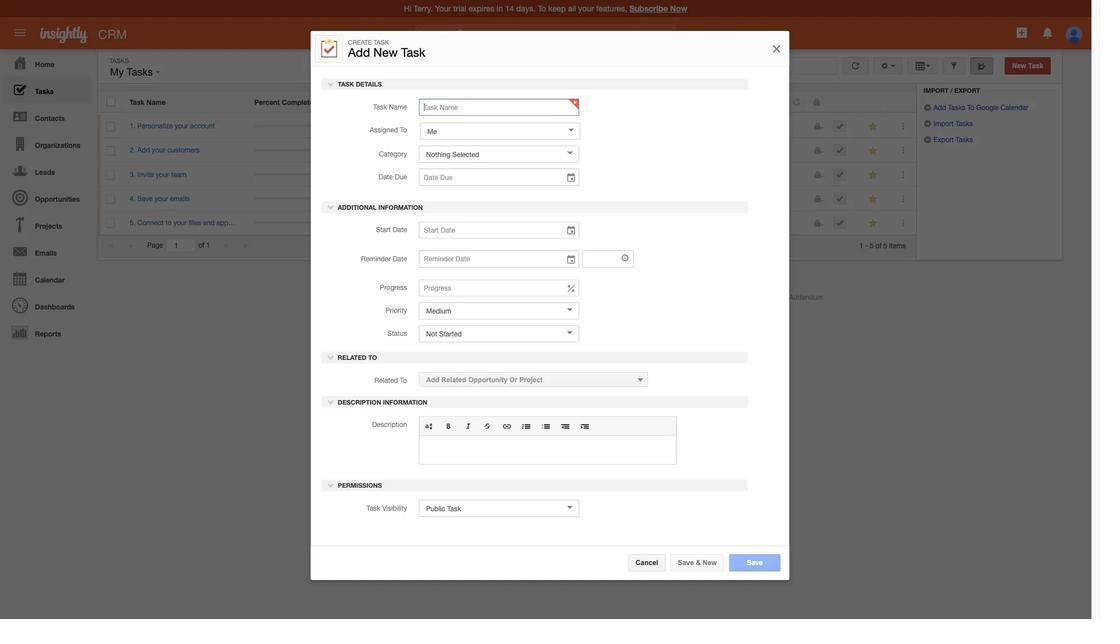 Task type: vqa. For each thing, say whether or not it's contained in the screenshot.
"Terry"
yes



Task type: locate. For each thing, give the bounding box(es) containing it.
0 vertical spatial new
[[374, 45, 398, 59]]

to
[[968, 103, 975, 111], [400, 126, 407, 134], [369, 354, 377, 362], [400, 376, 407, 384]]

terry turtle for 3. invite your team
[[544, 170, 577, 178]]

5 row from the top
[[98, 187, 917, 211]]

save right 4.
[[137, 194, 153, 202]]

3 row from the top
[[98, 138, 917, 163]]

toolbar
[[420, 417, 677, 436]]

1 horizontal spatial app
[[596, 293, 609, 301]]

your up 3. invite your team
[[152, 146, 166, 154]]

row containing 2. add your customers
[[98, 138, 917, 163]]

0 horizontal spatial export
[[934, 135, 955, 143]]

addendum
[[790, 293, 824, 301]]

name up assigned to
[[389, 103, 407, 111]]

turtle for 4. save your emails
[[560, 194, 577, 202]]

3 0% complete image from the top
[[255, 173, 323, 175]]

turtle for 1. personalize your account
[[560, 122, 577, 130]]

name
[[147, 98, 166, 106], [389, 103, 407, 111]]

related to
[[336, 354, 377, 362], [375, 376, 407, 384]]

application
[[419, 417, 677, 465]]

0 vertical spatial description
[[338, 399, 382, 406]]

following image for 5. connect to your files and apps
[[868, 218, 879, 229]]

task visibility
[[367, 504, 407, 512]]

export down bin
[[955, 87, 981, 94]]

1 - 5 of 5 items
[[860, 241, 907, 249]]

1 horizontal spatial name
[[389, 103, 407, 111]]

1 vertical spatial new
[[1013, 62, 1027, 70]]

2 vertical spatial new
[[703, 559, 717, 567]]

5 right -
[[870, 241, 874, 249]]

navigation
[[0, 49, 92, 346]]

0 horizontal spatial new
[[374, 45, 398, 59]]

connect
[[137, 219, 164, 227]]

5 left items
[[884, 241, 888, 249]]

terry turtle for 2. add your customers
[[544, 146, 577, 154]]

contacts
[[35, 114, 65, 122]]

due
[[483, 98, 496, 106], [395, 173, 407, 181]]

0 horizontal spatial of
[[198, 241, 204, 249]]

not started
[[669, 194, 704, 202]]

Reminder Date text field
[[419, 250, 580, 268]]

1 vertical spatial information
[[383, 399, 428, 406]]

1 horizontal spatial export
[[955, 87, 981, 94]]

create
[[348, 38, 372, 46]]

your left account
[[175, 122, 188, 130]]

task left visibility
[[367, 504, 381, 512]]

new right create
[[374, 45, 398, 59]]

app for iphone app
[[596, 293, 609, 301]]

of right -
[[876, 241, 882, 249]]

api
[[431, 293, 442, 301]]

toolbar inside application
[[420, 417, 677, 436]]

following image
[[868, 121, 879, 132], [868, 169, 879, 180], [868, 194, 879, 205], [868, 218, 879, 229]]

None checkbox
[[106, 122, 115, 131], [106, 146, 115, 155], [106, 170, 115, 180], [106, 219, 115, 228], [106, 122, 115, 131], [106, 146, 115, 155], [106, 170, 115, 180], [106, 219, 115, 228]]

due inside add new task dialog
[[395, 173, 407, 181]]

date
[[466, 98, 481, 106], [379, 173, 393, 181], [393, 226, 407, 234], [393, 254, 407, 263]]

information
[[379, 203, 423, 211], [383, 399, 428, 406]]

save left "&"
[[678, 559, 694, 567]]

bin
[[968, 73, 979, 80]]

dashboards
[[35, 303, 75, 311]]

name up personalize
[[147, 98, 166, 106]]

5. connect to your files and apps
[[130, 219, 232, 227]]

tasks right my
[[127, 66, 153, 78]]

2 0% complete image from the top
[[255, 149, 323, 151]]

additional information
[[336, 203, 423, 211]]

terry
[[341, 122, 356, 130], [544, 122, 558, 130], [544, 146, 558, 154], [544, 170, 558, 178], [341, 194, 356, 202], [544, 194, 558, 202], [544, 219, 558, 227]]

1 vertical spatial description
[[372, 421, 407, 429]]

1 horizontal spatial due
[[483, 98, 496, 106]]

2 following image from the top
[[868, 169, 879, 180]]

date due inside row
[[466, 98, 496, 106]]

tasks up my
[[110, 57, 129, 64]]

1 vertical spatial import
[[934, 119, 954, 127]]

of down files
[[198, 241, 204, 249]]

2 horizontal spatial new
[[1013, 62, 1027, 70]]

1 date field image from the top
[[566, 172, 577, 184]]

add new task dialog
[[311, 31, 790, 580]]

calendar up 'dashboards' link
[[35, 276, 65, 284]]

terry turtle link for 1. personalize your account
[[544, 122, 577, 130]]

files
[[189, 219, 201, 227]]

projects link
[[3, 211, 92, 238]]

add up task details
[[348, 45, 370, 59]]

0 horizontal spatial name
[[147, 98, 166, 106]]

my
[[110, 66, 124, 78]]

calendar
[[1001, 103, 1029, 111], [35, 276, 65, 284]]

0 vertical spatial export
[[955, 87, 981, 94]]

1 vertical spatial date due
[[379, 173, 407, 181]]

app right the android
[[489, 293, 502, 301]]

terry for 1. personalize your account
[[544, 122, 558, 130]]

add tasks to google calendar
[[932, 103, 1029, 111]]

2 column header from the left
[[805, 91, 825, 113]]

/
[[951, 87, 953, 94]]

1 horizontal spatial date due
[[466, 98, 496, 106]]

subscribe now link
[[630, 4, 688, 13]]

customer support
[[337, 293, 394, 301]]

tasks my tasks
[[110, 57, 156, 78]]

tasks up import tasks
[[949, 103, 966, 111]]

application inside add new task dialog
[[419, 417, 677, 465]]

1 vertical spatial calendar
[[35, 276, 65, 284]]

4 0% complete image from the top
[[255, 197, 323, 200]]

0 horizontal spatial 1
[[206, 241, 210, 249]]

task name up personalize
[[130, 98, 166, 106]]

new right "&"
[[703, 559, 717, 567]]

none text field inside add new task dialog
[[583, 250, 634, 268]]

0 vertical spatial date due
[[466, 98, 496, 106]]

date field image
[[566, 172, 577, 184], [566, 225, 577, 236]]

date field image
[[566, 254, 577, 265]]

new inside button
[[703, 559, 717, 567]]

0 horizontal spatial app
[[489, 293, 502, 301]]

terry turtle link for 2. add your customers
[[544, 146, 577, 154]]

tasks down import tasks
[[956, 135, 974, 143]]

2 horizontal spatial save
[[747, 559, 764, 567]]

your for customers
[[152, 146, 166, 154]]

your right to
[[174, 219, 187, 227]]

information for description information
[[383, 399, 428, 406]]

None checkbox
[[107, 97, 115, 106], [106, 195, 115, 204], [107, 97, 115, 106], [106, 195, 115, 204]]

5 0% complete image from the top
[[255, 222, 323, 224]]

or
[[510, 376, 518, 384]]

terry turtle link for 5. connect to your files and apps
[[544, 219, 577, 227]]

tasks up contacts link
[[35, 87, 54, 95]]

1
[[206, 241, 210, 249], [860, 241, 864, 249]]

2 app from the left
[[596, 293, 609, 301]]

0 horizontal spatial calendar
[[35, 276, 65, 284]]

refresh list image
[[851, 62, 862, 70]]

4 row from the top
[[98, 163, 917, 187]]

start date
[[376, 226, 407, 234]]

add right 2.
[[137, 146, 150, 154]]

data
[[737, 293, 752, 301]]

save right "&"
[[747, 559, 764, 567]]

3 following image from the top
[[868, 194, 879, 205]]

add inside create task add new task
[[348, 45, 370, 59]]

6 row from the top
[[98, 211, 917, 235]]

1 of from the left
[[198, 241, 204, 249]]

chevron down image
[[327, 482, 335, 490]]

terry for 5. connect to your files and apps
[[544, 219, 558, 227]]

0 vertical spatial due
[[483, 98, 496, 106]]

0 horizontal spatial 5
[[870, 241, 874, 249]]

processing
[[754, 293, 788, 301]]

save
[[137, 194, 153, 202], [678, 559, 694, 567], [747, 559, 764, 567]]

1. personalize your account link
[[130, 122, 221, 130]]

close image
[[772, 42, 783, 56]]

of
[[198, 241, 204, 249], [876, 241, 882, 249]]

3 chevron down image from the top
[[327, 353, 335, 362]]

show sidebar image
[[979, 62, 987, 70]]

tasks link
[[3, 76, 92, 103]]

recycle bin
[[936, 73, 979, 80]]

0 vertical spatial information
[[379, 203, 423, 211]]

Search this list... text field
[[709, 57, 838, 75]]

name inside row
[[147, 98, 166, 106]]

not
[[669, 194, 680, 202]]

1 vertical spatial date field image
[[566, 225, 577, 236]]

terry turtle link
[[341, 122, 375, 130], [544, 122, 577, 130], [544, 146, 577, 154], [544, 170, 577, 178], [341, 194, 375, 202], [544, 194, 577, 202], [544, 219, 577, 227]]

app right iphone
[[596, 293, 609, 301]]

import up export tasks link
[[934, 119, 954, 127]]

now
[[671, 4, 688, 13]]

row group containing 1. personalize your account
[[98, 114, 917, 235]]

export down import tasks 'link'
[[934, 135, 955, 143]]

4. save your emails link
[[130, 194, 196, 202]]

chevron down image for task details
[[327, 80, 335, 88]]

export
[[955, 87, 981, 94], [934, 135, 955, 143]]

3. invite your team
[[130, 170, 187, 178]]

task name up assigned to
[[373, 103, 407, 111]]

0% complete image for 2. add your customers
[[255, 149, 323, 151]]

recycle
[[936, 73, 966, 80]]

my tasks button
[[107, 64, 163, 81]]

0 horizontal spatial related
[[338, 354, 367, 362]]

1 down and
[[206, 241, 210, 249]]

5
[[870, 241, 874, 249], [884, 241, 888, 249]]

crm
[[98, 27, 127, 42]]

1 horizontal spatial new
[[703, 559, 717, 567]]

1 horizontal spatial save
[[678, 559, 694, 567]]

row containing 4. save your emails
[[98, 187, 917, 211]]

calendar right google
[[1001, 103, 1029, 111]]

2 chevron down image from the top
[[327, 203, 335, 211]]

row group
[[98, 114, 917, 235]]

opportunities
[[35, 195, 80, 203]]

task name
[[130, 98, 166, 106], [373, 103, 407, 111]]

opportunity
[[469, 376, 508, 384]]

4 following image from the top
[[868, 218, 879, 229]]

date due
[[466, 98, 496, 106], [379, 173, 407, 181]]

0% complete image
[[255, 125, 323, 127], [255, 149, 323, 151], [255, 173, 323, 175], [255, 197, 323, 200], [255, 222, 323, 224]]

date due inside add new task dialog
[[379, 173, 407, 181]]

project
[[520, 376, 543, 384]]

1 horizontal spatial 5
[[884, 241, 888, 249]]

1 horizontal spatial calendar
[[1001, 103, 1029, 111]]

0 vertical spatial date field image
[[566, 172, 577, 184]]

5. connect to your files and apps link
[[130, 219, 238, 227]]

0 horizontal spatial due
[[395, 173, 407, 181]]

team
[[171, 170, 187, 178]]

1 following image from the top
[[868, 121, 879, 132]]

chevron down image for additional information
[[327, 203, 335, 211]]

visibility
[[383, 504, 407, 512]]

1 chevron down image from the top
[[327, 80, 335, 88]]

1 row from the top
[[98, 91, 916, 113]]

1 app from the left
[[489, 293, 502, 301]]

import for import / export
[[924, 87, 949, 94]]

items
[[890, 241, 907, 249]]

task left details on the top of page
[[338, 81, 354, 88]]

1 column header from the left
[[784, 91, 805, 113]]

4.
[[130, 194, 136, 202]]

3. invite your team link
[[130, 170, 192, 178]]

Task Name text field
[[419, 99, 580, 116]]

iphone app
[[573, 293, 609, 301]]

export tasks link
[[924, 135, 974, 143]]

permissions
[[336, 482, 382, 490]]

2 row from the top
[[98, 114, 917, 138]]

1 0% complete image from the top
[[255, 125, 323, 127]]

add
[[348, 45, 370, 59], [934, 103, 947, 111], [137, 146, 150, 154], [427, 376, 440, 384]]

None text field
[[583, 250, 634, 268]]

task down notifications image
[[1029, 62, 1044, 70]]

1 horizontal spatial of
[[876, 241, 882, 249]]

chevron down image
[[327, 80, 335, 88], [327, 203, 335, 211], [327, 353, 335, 362], [327, 398, 335, 406]]

1 horizontal spatial 1
[[860, 241, 864, 249]]

import left /
[[924, 87, 949, 94]]

1 vertical spatial due
[[395, 173, 407, 181]]

invite
[[137, 170, 154, 178]]

0 vertical spatial import
[[924, 87, 949, 94]]

4. save your emails
[[130, 194, 190, 202]]

new
[[374, 45, 398, 59], [1013, 62, 1027, 70], [703, 559, 717, 567]]

2. add your customers link
[[130, 146, 206, 154]]

2 date field image from the top
[[566, 225, 577, 236]]

data processing addendum
[[737, 293, 824, 301]]

turtle for 5. connect to your files and apps
[[560, 219, 577, 227]]

assigned to
[[370, 126, 407, 134]]

your left team
[[156, 170, 169, 178]]

task left the "owner"
[[543, 98, 558, 106]]

reports link
[[3, 319, 92, 346]]

0 vertical spatial calendar
[[1001, 103, 1029, 111]]

1 left -
[[860, 241, 864, 249]]

chevron down image for description information
[[327, 398, 335, 406]]

column header
[[784, 91, 805, 113], [805, 91, 825, 113]]

app
[[489, 293, 502, 301], [596, 293, 609, 301]]

1 horizontal spatial task name
[[373, 103, 407, 111]]

4 chevron down image from the top
[[327, 398, 335, 406]]

calendar inside "link"
[[35, 276, 65, 284]]

calendar link
[[3, 265, 92, 292]]

your left emails
[[155, 194, 168, 202]]

0% complete image for 4. save your emails
[[255, 197, 323, 200]]

0 horizontal spatial date due
[[379, 173, 407, 181]]

leads link
[[3, 157, 92, 184]]

save & new
[[678, 559, 717, 567]]

row
[[98, 91, 916, 113], [98, 114, 917, 138], [98, 138, 917, 163], [98, 163, 917, 187], [98, 187, 917, 211], [98, 211, 917, 235]]

2 5 from the left
[[884, 241, 888, 249]]

time field image
[[622, 254, 630, 262]]

new inside create task add new task
[[374, 45, 398, 59]]

description for description information
[[338, 399, 382, 406]]

cell
[[457, 114, 535, 138], [660, 114, 785, 138], [785, 114, 805, 138], [805, 114, 825, 138], [825, 114, 860, 138], [332, 138, 457, 163], [457, 138, 535, 163], [660, 138, 785, 163], [785, 138, 805, 163], [805, 138, 825, 163], [825, 138, 860, 163], [332, 163, 457, 187], [457, 163, 535, 187], [660, 163, 785, 187], [785, 163, 805, 187], [805, 163, 825, 187], [825, 163, 860, 187], [457, 187, 535, 211], [785, 187, 805, 211], [805, 187, 825, 211], [825, 187, 860, 211], [332, 211, 457, 235], [457, 211, 535, 235], [660, 211, 785, 235], [785, 211, 805, 235], [805, 211, 825, 235], [825, 211, 860, 235]]

2 1 from the left
[[860, 241, 864, 249]]

new right show sidebar image on the top right of page
[[1013, 62, 1027, 70]]



Task type: describe. For each thing, give the bounding box(es) containing it.
date field image for start date
[[566, 225, 577, 236]]

2 of from the left
[[876, 241, 882, 249]]

1.
[[130, 122, 136, 130]]

display: grid image
[[916, 62, 927, 70]]

home link
[[3, 49, 92, 76]]

0 vertical spatial related to
[[336, 354, 377, 362]]

task owner
[[543, 98, 582, 106]]

task details
[[336, 81, 382, 88]]

terry turtle for 5. connect to your files and apps
[[544, 219, 577, 227]]

1 horizontal spatial related
[[375, 376, 398, 384]]

terry for 3. invite your team
[[544, 170, 558, 178]]

category
[[379, 150, 407, 158]]

blog link
[[406, 293, 420, 301]]

indicator
[[316, 98, 345, 106]]

apps
[[217, 219, 232, 227]]

row containing 3. invite your team
[[98, 163, 917, 187]]

reminder
[[361, 254, 391, 263]]

turtle for 2. add your customers
[[560, 146, 577, 154]]

personalize
[[137, 122, 173, 130]]

Date Due text field
[[419, 169, 580, 186]]

2.
[[130, 146, 136, 154]]

opportunities link
[[3, 184, 92, 211]]

1 1 from the left
[[206, 241, 210, 249]]

save for save & new
[[678, 559, 694, 567]]

export tasks
[[932, 135, 974, 143]]

terry turtle link for 4. save your emails
[[544, 194, 577, 202]]

cancel
[[636, 559, 659, 567]]

3.
[[130, 170, 136, 178]]

Start Date text field
[[419, 222, 580, 239]]

&
[[696, 559, 701, 567]]

emails link
[[3, 238, 92, 265]]

1 5 from the left
[[870, 241, 874, 249]]

owner
[[560, 98, 582, 106]]

notifications image
[[1042, 26, 1055, 40]]

row containing 1. personalize your account
[[98, 114, 917, 138]]

subscribe now
[[630, 4, 688, 13]]

turtle for 3. invite your team
[[560, 170, 577, 178]]

description information
[[336, 399, 428, 406]]

1 vertical spatial related to
[[375, 376, 407, 384]]

save & new button
[[671, 555, 725, 572]]

save for the save button
[[747, 559, 764, 567]]

terry turtle for 1. personalize your account
[[544, 122, 577, 130]]

task down all link
[[401, 45, 426, 59]]

complete
[[282, 98, 314, 106]]

iphone
[[573, 293, 594, 301]]

chevron down image for related to
[[327, 353, 335, 362]]

terry turtle link for 3. invite your team
[[544, 170, 577, 178]]

0 horizontal spatial task name
[[130, 98, 166, 106]]

task inside new task link
[[1029, 62, 1044, 70]]

percent field image
[[566, 283, 577, 294]]

import tasks
[[932, 119, 974, 127]]

assigned
[[370, 126, 398, 134]]

percent complete indicator responsible user
[[255, 98, 398, 106]]

following image for 1. personalize your account
[[868, 121, 879, 132]]

percent
[[255, 98, 280, 106]]

api link
[[431, 293, 442, 301]]

save button
[[730, 555, 781, 572]]

row containing 5. connect to your files and apps
[[98, 211, 917, 235]]

app for android app
[[489, 293, 502, 301]]

2 horizontal spatial related
[[442, 376, 467, 384]]

navigation containing home
[[0, 49, 92, 346]]

import tasks link
[[924, 119, 974, 127]]

organizations link
[[3, 130, 92, 157]]

user
[[383, 98, 398, 106]]

your for team
[[156, 170, 169, 178]]

description for description
[[372, 421, 407, 429]]

contacts link
[[3, 103, 92, 130]]

add related opportunity or project
[[427, 376, 543, 384]]

terry for 4. save your emails
[[544, 194, 558, 202]]

task up 1.
[[130, 98, 145, 106]]

reports
[[35, 330, 61, 338]]

all link
[[416, 24, 450, 45]]

0% complete image for 1. personalize your account
[[255, 125, 323, 127]]

leads
[[35, 168, 55, 176]]

import / export
[[924, 87, 981, 94]]

Search all data.... text field
[[451, 24, 677, 45]]

1. personalize your account
[[130, 122, 215, 130]]

progress
[[380, 283, 407, 291]]

Progress text field
[[419, 279, 580, 297]]

recycle bin link
[[924, 73, 984, 82]]

task up assigned
[[373, 103, 387, 111]]

your for account
[[175, 122, 188, 130]]

tasks inside navigation
[[35, 87, 54, 95]]

android app link
[[454, 293, 502, 301]]

information for additional information
[[379, 203, 423, 211]]

name inside add new task dialog
[[389, 103, 407, 111]]

reminder date
[[361, 254, 407, 263]]

0% complete image for 5. connect to your files and apps
[[255, 222, 323, 224]]

to
[[166, 219, 172, 227]]

task name inside add new task dialog
[[373, 103, 407, 111]]

all
[[427, 30, 436, 39]]

subscribe
[[630, 4, 668, 13]]

add up import tasks 'link'
[[934, 103, 947, 111]]

import for import tasks
[[934, 119, 954, 127]]

following image for 4. save your emails
[[868, 194, 879, 205]]

status press ctrl + space to group column header
[[659, 91, 784, 113]]

0 horizontal spatial save
[[137, 194, 153, 202]]

your for emails
[[155, 194, 168, 202]]

1 vertical spatial export
[[934, 135, 955, 143]]

customers
[[167, 146, 200, 154]]

customer
[[337, 293, 368, 301]]

cancel button
[[629, 555, 666, 572]]

android app
[[463, 293, 502, 301]]

started
[[682, 194, 704, 202]]

tasks down add tasks to google calendar link
[[956, 119, 974, 127]]

support
[[370, 293, 394, 301]]

iphone app link
[[563, 293, 609, 301]]

terry turtle for 4. save your emails
[[544, 194, 577, 202]]

blog
[[406, 293, 420, 301]]

date field image for date due
[[566, 172, 577, 184]]

add tasks to google calendar link
[[924, 103, 1029, 111]]

data processing addendum link
[[737, 293, 824, 301]]

details
[[356, 81, 382, 88]]

following image for 3. invite your team
[[868, 169, 879, 180]]

dashboards link
[[3, 292, 92, 319]]

row containing task name
[[98, 91, 916, 113]]

0% complete image for 3. invite your team
[[255, 173, 323, 175]]

add left opportunity on the left bottom of the page
[[427, 376, 440, 384]]

android
[[463, 293, 487, 301]]

status
[[388, 329, 407, 337]]

google
[[977, 103, 999, 111]]

not started cell
[[660, 187, 785, 211]]

account
[[190, 122, 215, 130]]

task right create
[[374, 38, 389, 46]]

home
[[35, 60, 55, 68]]

priority
[[386, 306, 407, 314]]

start
[[376, 226, 391, 234]]

and
[[203, 219, 215, 227]]

following image
[[868, 145, 879, 156]]

terry for 2. add your customers
[[544, 146, 558, 154]]

new task
[[1013, 62, 1044, 70]]

emails
[[35, 249, 57, 257]]



